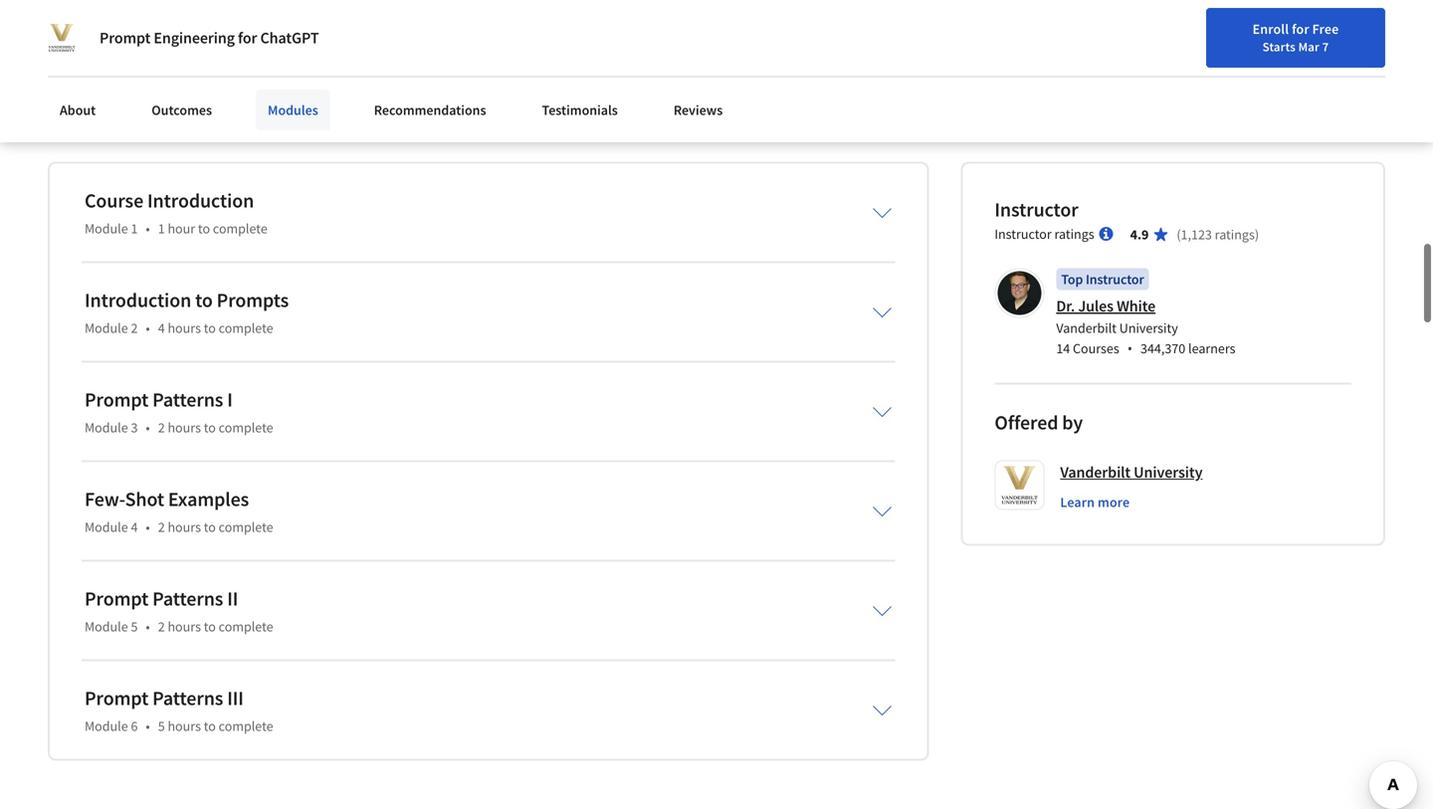 Task type: describe. For each thing, give the bounding box(es) containing it.
starts
[[1263, 39, 1296, 55]]

learners
[[1189, 339, 1236, 357]]

• for prompt patterns i
[[146, 418, 150, 436]]

• for introduction to prompts
[[146, 319, 150, 337]]

your
[[1177, 23, 1203, 41]]

join for free link
[[1340, 15, 1428, 53]]

learn
[[1061, 493, 1095, 511]]

prompt for iii
[[85, 686, 149, 711]]

outcomes link
[[140, 90, 224, 130]]

to for iii
[[204, 717, 216, 735]]

module for prompt patterns ii
[[85, 618, 128, 636]]

university inside vanderbilt university link
[[1134, 462, 1203, 482]]

less
[[86, 110, 112, 129]]

log in link
[[1283, 20, 1338, 44]]

find your new career
[[1148, 23, 1273, 41]]

introduction inside introduction to prompts module 2 • 4 hours to complete
[[85, 288, 191, 312]]

to left prompts
[[195, 288, 213, 312]]

hours for i
[[168, 418, 201, 436]]

hours for examples
[[168, 518, 201, 536]]

complete for ii
[[219, 618, 273, 636]]

recommendations
[[374, 101, 486, 119]]

introduction to prompts module 2 • 4 hours to complete
[[85, 288, 289, 337]]

ii
[[227, 586, 238, 611]]

to for i
[[204, 418, 216, 436]]

instructor inside top instructor dr. jules white vanderbilt university 14 courses • 344,370 learners
[[1086, 270, 1145, 288]]

7
[[1323, 39, 1330, 55]]

1 vertical spatial vanderbilt
[[1061, 462, 1131, 482]]

complete inside course introduction module 1 • 1 hour to complete
[[213, 219, 268, 237]]

1 1 from the left
[[131, 219, 138, 237]]

• for prompt patterns iii
[[146, 717, 150, 735]]

1,123
[[1182, 225, 1213, 243]]

in
[[1317, 23, 1328, 41]]

vanderbilt university image
[[48, 24, 76, 52]]

for for enroll
[[1293, 20, 1310, 38]]

log
[[1293, 23, 1314, 41]]

prompt patterns i module 3 • 2 hours to complete
[[85, 387, 273, 436]]

complete for iii
[[219, 717, 273, 735]]

4 inside few-shot examples module 4 • 2 hours to complete
[[131, 518, 138, 536]]

5 inside prompt patterns ii module 5 • 2 hours to complete
[[131, 618, 138, 636]]

log in
[[1293, 23, 1328, 41]]

prompt patterns iii module 6 • 5 hours to complete
[[85, 686, 273, 735]]

complete for i
[[219, 418, 273, 436]]

• for prompt patterns ii
[[146, 618, 150, 636]]

enroll for free starts mar 7
[[1253, 20, 1340, 55]]

dr. jules white image
[[998, 271, 1042, 315]]

dr. jules white link
[[1057, 296, 1156, 316]]

read less button
[[48, 109, 112, 130]]

prompt for i
[[85, 387, 149, 412]]

0 horizontal spatial for
[[238, 28, 257, 48]]

3
[[131, 418, 138, 436]]

4.9
[[1131, 225, 1149, 243]]

module for introduction to prompts
[[85, 319, 128, 337]]

)
[[1255, 225, 1260, 243]]

i
[[227, 387, 233, 412]]

hours for iii
[[168, 717, 201, 735]]

(
[[1177, 225, 1182, 243]]

course introduction module 1 • 1 hour to complete
[[85, 188, 268, 237]]

read less
[[48, 110, 112, 129]]

few-shot examples module 4 • 2 hours to complete
[[85, 487, 273, 536]]

2 inside introduction to prompts module 2 • 4 hours to complete
[[131, 319, 138, 337]]

14
[[1057, 339, 1071, 357]]

6
[[131, 717, 138, 735]]

patterns for i
[[152, 387, 223, 412]]

about
[[60, 101, 96, 119]]

iii
[[227, 686, 244, 711]]

few-
[[85, 487, 125, 512]]

module for few-shot examples
[[85, 518, 128, 536]]

to inside course introduction module 1 • 1 hour to complete
[[198, 219, 210, 237]]

for for join
[[1375, 25, 1393, 43]]

learn more button
[[1061, 492, 1130, 512]]

career
[[1235, 23, 1273, 41]]

free for join for free
[[1396, 25, 1423, 43]]

find your new career link
[[1138, 20, 1283, 45]]

module for prompt patterns i
[[85, 418, 128, 436]]

course
[[85, 188, 144, 213]]



Task type: locate. For each thing, give the bounding box(es) containing it.
vanderbilt university link
[[1061, 460, 1203, 484]]

by
[[1063, 410, 1084, 435]]

•
[[146, 219, 150, 237], [146, 319, 150, 337], [1128, 339, 1133, 358], [146, 418, 150, 436], [146, 518, 150, 536], [146, 618, 150, 636], [146, 717, 150, 735]]

complete down prompts
[[219, 319, 273, 337]]

patterns for iii
[[152, 686, 223, 711]]

modules link
[[256, 90, 330, 130]]

hour
[[168, 219, 195, 237]]

complete down iii
[[219, 717, 273, 735]]

hours inside introduction to prompts module 2 • 4 hours to complete
[[168, 319, 201, 337]]

hours inside prompt patterns ii module 5 • 2 hours to complete
[[168, 618, 201, 636]]

for up mar
[[1293, 20, 1310, 38]]

to up 'prompt patterns iii module 6 • 5 hours to complete'
[[204, 618, 216, 636]]

module for prompt patterns iii
[[85, 717, 128, 735]]

patterns inside 'prompt patterns iii module 6 • 5 hours to complete'
[[152, 686, 223, 711]]

3 patterns from the top
[[152, 686, 223, 711]]

university inside top instructor dr. jules white vanderbilt university 14 courses • 344,370 learners
[[1120, 319, 1179, 337]]

vanderbilt university
[[1061, 462, 1203, 482]]

to right 6
[[204, 717, 216, 735]]

introduction inside course introduction module 1 • 1 hour to complete
[[147, 188, 254, 213]]

testimonials
[[542, 101, 618, 119]]

hours up prompt patterns i module 3 • 2 hours to complete
[[168, 319, 201, 337]]

2 up 'prompt patterns iii module 6 • 5 hours to complete'
[[158, 618, 165, 636]]

• right 6
[[146, 717, 150, 735]]

• inside few-shot examples module 4 • 2 hours to complete
[[146, 518, 150, 536]]

0 horizontal spatial 1
[[131, 219, 138, 237]]

patterns
[[152, 387, 223, 412], [152, 586, 223, 611], [152, 686, 223, 711]]

hours inside prompt patterns i module 3 • 2 hours to complete
[[168, 418, 201, 436]]

to
[[198, 219, 210, 237], [195, 288, 213, 312], [204, 319, 216, 337], [204, 418, 216, 436], [204, 518, 216, 536], [204, 618, 216, 636], [204, 717, 216, 735]]

ratings right '1,123'
[[1215, 225, 1255, 243]]

2 1 from the left
[[158, 219, 165, 237]]

shot
[[125, 487, 164, 512]]

for inside join for free link
[[1375, 25, 1393, 43]]

patterns left iii
[[152, 686, 223, 711]]

complete down examples
[[219, 518, 273, 536]]

• right 3
[[146, 418, 150, 436]]

patterns left i
[[152, 387, 223, 412]]

• inside introduction to prompts module 2 • 4 hours to complete
[[146, 319, 150, 337]]

module inside prompt patterns ii module 5 • 2 hours to complete
[[85, 618, 128, 636]]

prompts
[[217, 288, 289, 312]]

offered by
[[995, 410, 1084, 435]]

hours up 'prompt patterns iii module 6 • 5 hours to complete'
[[168, 618, 201, 636]]

to inside prompt patterns i module 3 • 2 hours to complete
[[204, 418, 216, 436]]

0 vertical spatial 4
[[158, 319, 165, 337]]

top
[[1062, 270, 1084, 288]]

• left hour
[[146, 219, 150, 237]]

university
[[1120, 319, 1179, 337], [1134, 462, 1203, 482]]

vanderbilt inside top instructor dr. jules white vanderbilt university 14 courses • 344,370 learners
[[1057, 319, 1117, 337]]

complete for examples
[[219, 518, 273, 536]]

2 for ii
[[158, 618, 165, 636]]

vanderbilt up the courses
[[1057, 319, 1117, 337]]

1 horizontal spatial ratings
[[1215, 225, 1255, 243]]

2 down shot
[[158, 518, 165, 536]]

for right join
[[1375, 25, 1393, 43]]

complete inside prompt patterns i module 3 • 2 hours to complete
[[219, 418, 273, 436]]

5 up 'prompt patterns iii module 6 • 5 hours to complete'
[[131, 618, 138, 636]]

1
[[131, 219, 138, 237], [158, 219, 165, 237]]

engineering
[[154, 28, 235, 48]]

0 vertical spatial instructor
[[995, 197, 1079, 222]]

5 right 6
[[158, 717, 165, 735]]

1 horizontal spatial free
[[1396, 25, 1423, 43]]

hours for prompts
[[168, 319, 201, 337]]

0 vertical spatial vanderbilt
[[1057, 319, 1117, 337]]

complete inside few-shot examples module 4 • 2 hours to complete
[[219, 518, 273, 536]]

courses
[[1073, 339, 1120, 357]]

hours for ii
[[168, 618, 201, 636]]

prompt inside 'prompt patterns iii module 6 • 5 hours to complete'
[[85, 686, 149, 711]]

instructor up "dr. jules white" image
[[995, 225, 1052, 243]]

module inside few-shot examples module 4 • 2 hours to complete
[[85, 518, 128, 536]]

for left chatgpt
[[238, 28, 257, 48]]

instructor ratings
[[995, 225, 1095, 243]]

1 vertical spatial 5
[[158, 717, 165, 735]]

prompt
[[100, 28, 151, 48], [85, 387, 149, 412], [85, 586, 149, 611], [85, 686, 149, 711]]

hours right 3
[[168, 418, 201, 436]]

3 module from the top
[[85, 418, 128, 436]]

more
[[1098, 493, 1130, 511]]

modules
[[268, 101, 318, 119]]

2 right 3
[[158, 418, 165, 436]]

4 up prompt patterns i module 3 • 2 hours to complete
[[158, 319, 165, 337]]

to up prompt patterns i module 3 • 2 hours to complete
[[204, 319, 216, 337]]

new
[[1206, 23, 1232, 41]]

recommendations link
[[362, 90, 498, 130]]

2 patterns from the top
[[152, 586, 223, 611]]

prompt for for
[[100, 28, 151, 48]]

read
[[48, 110, 82, 129]]

for
[[1293, 20, 1310, 38], [1375, 25, 1393, 43], [238, 28, 257, 48]]

0 horizontal spatial 4
[[131, 518, 138, 536]]

instructor for instructor ratings
[[995, 225, 1052, 243]]

ratings
[[1055, 225, 1095, 243], [1215, 225, 1255, 243]]

complete inside 'prompt patterns iii module 6 • 5 hours to complete'
[[219, 717, 273, 735]]

• left 344,370
[[1128, 339, 1133, 358]]

free up 7 at the top right of page
[[1313, 20, 1340, 38]]

0 horizontal spatial 5
[[131, 618, 138, 636]]

1 patterns from the top
[[152, 387, 223, 412]]

ratings up top
[[1055, 225, 1095, 243]]

chatgpt
[[260, 28, 319, 48]]

to up examples
[[204, 418, 216, 436]]

prompt for ii
[[85, 586, 149, 611]]

to for examples
[[204, 518, 216, 536]]

vanderbilt up learn more
[[1061, 462, 1131, 482]]

enroll
[[1253, 20, 1290, 38]]

hours down examples
[[168, 518, 201, 536]]

4 module from the top
[[85, 518, 128, 536]]

instructor up instructor ratings in the right top of the page
[[995, 197, 1079, 222]]

5 inside 'prompt patterns iii module 6 • 5 hours to complete'
[[158, 717, 165, 735]]

offered
[[995, 410, 1059, 435]]

patterns inside prompt patterns i module 3 • 2 hours to complete
[[152, 387, 223, 412]]

1 vertical spatial introduction
[[85, 288, 191, 312]]

hours inside 'prompt patterns iii module 6 • 5 hours to complete'
[[168, 717, 201, 735]]

• for few-shot examples
[[146, 518, 150, 536]]

4 hours from the top
[[168, 618, 201, 636]]

2 vertical spatial instructor
[[1086, 270, 1145, 288]]

2 module from the top
[[85, 319, 128, 337]]

complete inside introduction to prompts module 2 • 4 hours to complete
[[219, 319, 273, 337]]

2 hours from the top
[[168, 418, 201, 436]]

2 for i
[[158, 418, 165, 436]]

patterns inside prompt patterns ii module 5 • 2 hours to complete
[[152, 586, 223, 611]]

5 module from the top
[[85, 618, 128, 636]]

to for prompts
[[204, 319, 216, 337]]

introduction
[[147, 188, 254, 213], [85, 288, 191, 312]]

testimonials link
[[530, 90, 630, 130]]

hours inside few-shot examples module 4 • 2 hours to complete
[[168, 518, 201, 536]]

1 horizontal spatial 4
[[158, 319, 165, 337]]

to right hour
[[198, 219, 210, 237]]

( 1,123 ratings )
[[1177, 225, 1260, 243]]

to down examples
[[204, 518, 216, 536]]

prompt engineering for chatgpt
[[100, 28, 319, 48]]

learn more
[[1061, 493, 1130, 511]]

6 module from the top
[[85, 717, 128, 735]]

patterns left ii
[[152, 586, 223, 611]]

outcomes
[[152, 101, 212, 119]]

344,370
[[1141, 339, 1186, 357]]

5 hours from the top
[[168, 717, 201, 735]]

patterns for ii
[[152, 586, 223, 611]]

2 inside prompt patterns i module 3 • 2 hours to complete
[[158, 418, 165, 436]]

• up 'prompt patterns iii module 6 • 5 hours to complete'
[[146, 618, 150, 636]]

module inside course introduction module 1 • 1 hour to complete
[[85, 219, 128, 237]]

2 for examples
[[158, 518, 165, 536]]

vanderbilt
[[1057, 319, 1117, 337], [1061, 462, 1131, 482]]

instructor for instructor
[[995, 197, 1079, 222]]

• inside prompt patterns i module 3 • 2 hours to complete
[[146, 418, 150, 436]]

free
[[1313, 20, 1340, 38], [1396, 25, 1423, 43]]

1 module from the top
[[85, 219, 128, 237]]

join for free
[[1346, 25, 1423, 43]]

2 vertical spatial patterns
[[152, 686, 223, 711]]

top instructor dr. jules white vanderbilt university 14 courses • 344,370 learners
[[1057, 270, 1236, 358]]

2 up prompt patterns i module 3 • 2 hours to complete
[[131, 319, 138, 337]]

0 vertical spatial university
[[1120, 319, 1179, 337]]

2 horizontal spatial for
[[1375, 25, 1393, 43]]

complete down i
[[219, 418, 273, 436]]

to for ii
[[204, 618, 216, 636]]

1 horizontal spatial for
[[1293, 20, 1310, 38]]

prompt inside prompt patterns ii module 5 • 2 hours to complete
[[85, 586, 149, 611]]

complete inside prompt patterns ii module 5 • 2 hours to complete
[[219, 618, 273, 636]]

• up prompt patterns i module 3 • 2 hours to complete
[[146, 319, 150, 337]]

5
[[131, 618, 138, 636], [158, 717, 165, 735]]

1 hours from the top
[[168, 319, 201, 337]]

jules
[[1079, 296, 1114, 316]]

• inside course introduction module 1 • 1 hour to complete
[[146, 219, 150, 237]]

4 down shot
[[131, 518, 138, 536]]

• inside top instructor dr. jules white vanderbilt university 14 courses • 344,370 learners
[[1128, 339, 1133, 358]]

for inside "enroll for free starts mar 7"
[[1293, 20, 1310, 38]]

free for enroll for free starts mar 7
[[1313, 20, 1340, 38]]

reviews
[[674, 101, 723, 119]]

hours
[[168, 319, 201, 337], [168, 418, 201, 436], [168, 518, 201, 536], [168, 618, 201, 636], [168, 717, 201, 735]]

0 vertical spatial 5
[[131, 618, 138, 636]]

complete
[[213, 219, 268, 237], [219, 319, 273, 337], [219, 418, 273, 436], [219, 518, 273, 536], [219, 618, 273, 636], [219, 717, 273, 735]]

• down shot
[[146, 518, 150, 536]]

white
[[1117, 296, 1156, 316]]

2
[[131, 319, 138, 337], [158, 418, 165, 436], [158, 518, 165, 536], [158, 618, 165, 636]]

instructor
[[995, 197, 1079, 222], [995, 225, 1052, 243], [1086, 270, 1145, 288]]

prompt inside prompt patterns i module 3 • 2 hours to complete
[[85, 387, 149, 412]]

find
[[1148, 23, 1174, 41]]

prompt patterns ii module 5 • 2 hours to complete
[[85, 586, 273, 636]]

3 hours from the top
[[168, 518, 201, 536]]

1 down course
[[131, 219, 138, 237]]

4 inside introduction to prompts module 2 • 4 hours to complete
[[158, 319, 165, 337]]

• inside 'prompt patterns iii module 6 • 5 hours to complete'
[[146, 717, 150, 735]]

module
[[85, 219, 128, 237], [85, 319, 128, 337], [85, 418, 128, 436], [85, 518, 128, 536], [85, 618, 128, 636], [85, 717, 128, 735]]

1 horizontal spatial 5
[[158, 717, 165, 735]]

2 inside few-shot examples module 4 • 2 hours to complete
[[158, 518, 165, 536]]

1 vertical spatial university
[[1134, 462, 1203, 482]]

dr.
[[1057, 296, 1076, 316]]

1 horizontal spatial 1
[[158, 219, 165, 237]]

complete down ii
[[219, 618, 273, 636]]

free inside "enroll for free starts mar 7"
[[1313, 20, 1340, 38]]

None search field
[[284, 12, 612, 52]]

• inside prompt patterns ii module 5 • 2 hours to complete
[[146, 618, 150, 636]]

0 horizontal spatial free
[[1313, 20, 1340, 38]]

1 vertical spatial instructor
[[995, 225, 1052, 243]]

mar
[[1299, 39, 1320, 55]]

1 vertical spatial patterns
[[152, 586, 223, 611]]

join
[[1346, 25, 1372, 43]]

to inside 'prompt patterns iii module 6 • 5 hours to complete'
[[204, 717, 216, 735]]

module inside prompt patterns i module 3 • 2 hours to complete
[[85, 418, 128, 436]]

to inside prompt patterns ii module 5 • 2 hours to complete
[[204, 618, 216, 636]]

to inside few-shot examples module 4 • 2 hours to complete
[[204, 518, 216, 536]]

introduction up hour
[[147, 188, 254, 213]]

0 vertical spatial patterns
[[152, 387, 223, 412]]

0 horizontal spatial ratings
[[1055, 225, 1095, 243]]

2 inside prompt patterns ii module 5 • 2 hours to complete
[[158, 618, 165, 636]]

free right join
[[1396, 25, 1423, 43]]

examples
[[168, 487, 249, 512]]

1 vertical spatial 4
[[131, 518, 138, 536]]

module inside 'prompt patterns iii module 6 • 5 hours to complete'
[[85, 717, 128, 735]]

about link
[[48, 90, 108, 130]]

hours right 6
[[168, 717, 201, 735]]

complete right hour
[[213, 219, 268, 237]]

coursera image
[[24, 16, 150, 48]]

complete for prompts
[[219, 319, 273, 337]]

reviews link
[[662, 90, 735, 130]]

0 vertical spatial introduction
[[147, 188, 254, 213]]

instructor up dr. jules white link
[[1086, 270, 1145, 288]]

4
[[158, 319, 165, 337], [131, 518, 138, 536]]

module inside introduction to prompts module 2 • 4 hours to complete
[[85, 319, 128, 337]]

1 left hour
[[158, 219, 165, 237]]

introduction down hour
[[85, 288, 191, 312]]



Task type: vqa. For each thing, say whether or not it's contained in the screenshot.
5 in the Prompt Patterns Ii Module 5 • 2 Hours To Complete
yes



